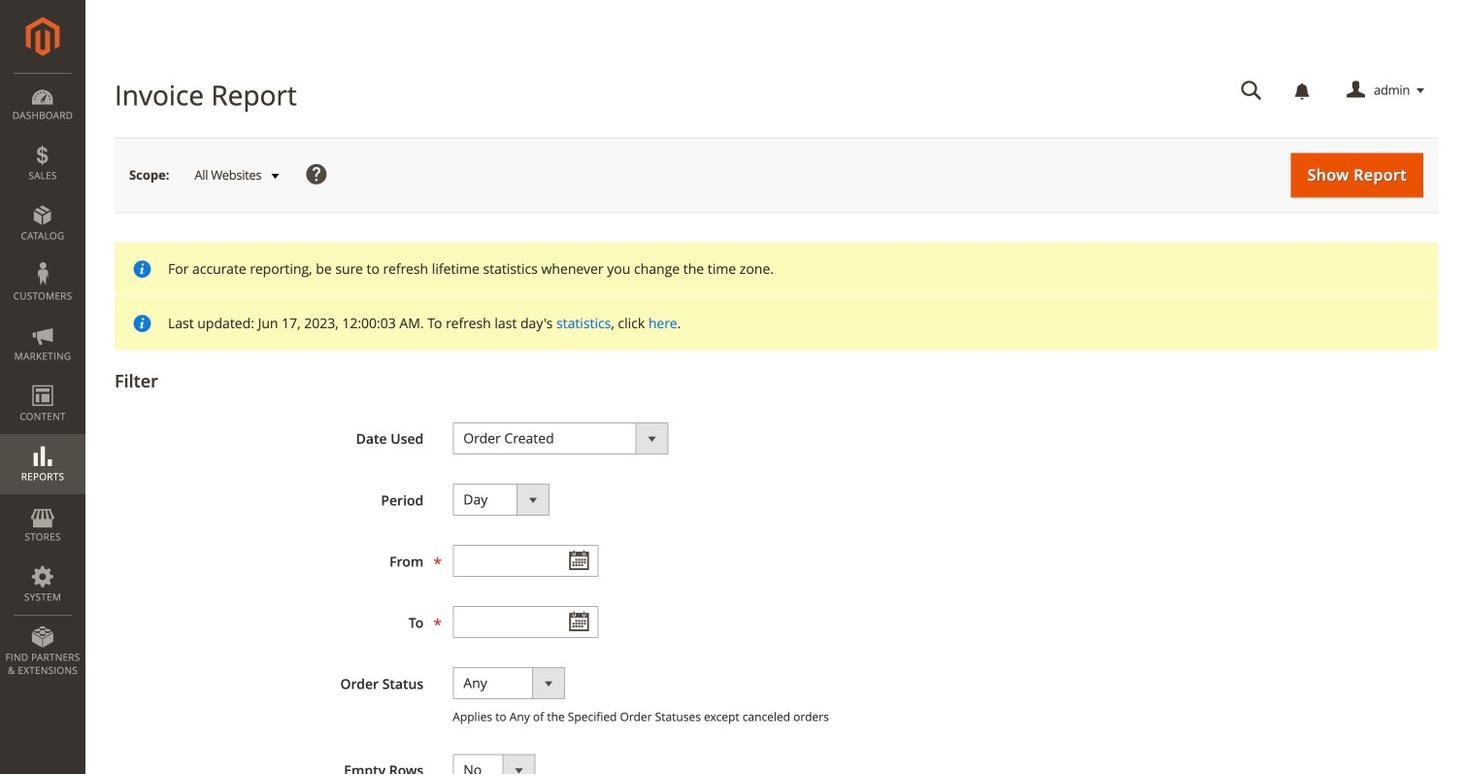 Task type: locate. For each thing, give the bounding box(es) containing it.
magento admin panel image
[[26, 17, 60, 56]]

menu bar
[[0, 73, 85, 687]]

None text field
[[1228, 74, 1276, 108], [453, 545, 598, 577], [453, 606, 598, 638], [1228, 74, 1276, 108], [453, 545, 598, 577], [453, 606, 598, 638]]



